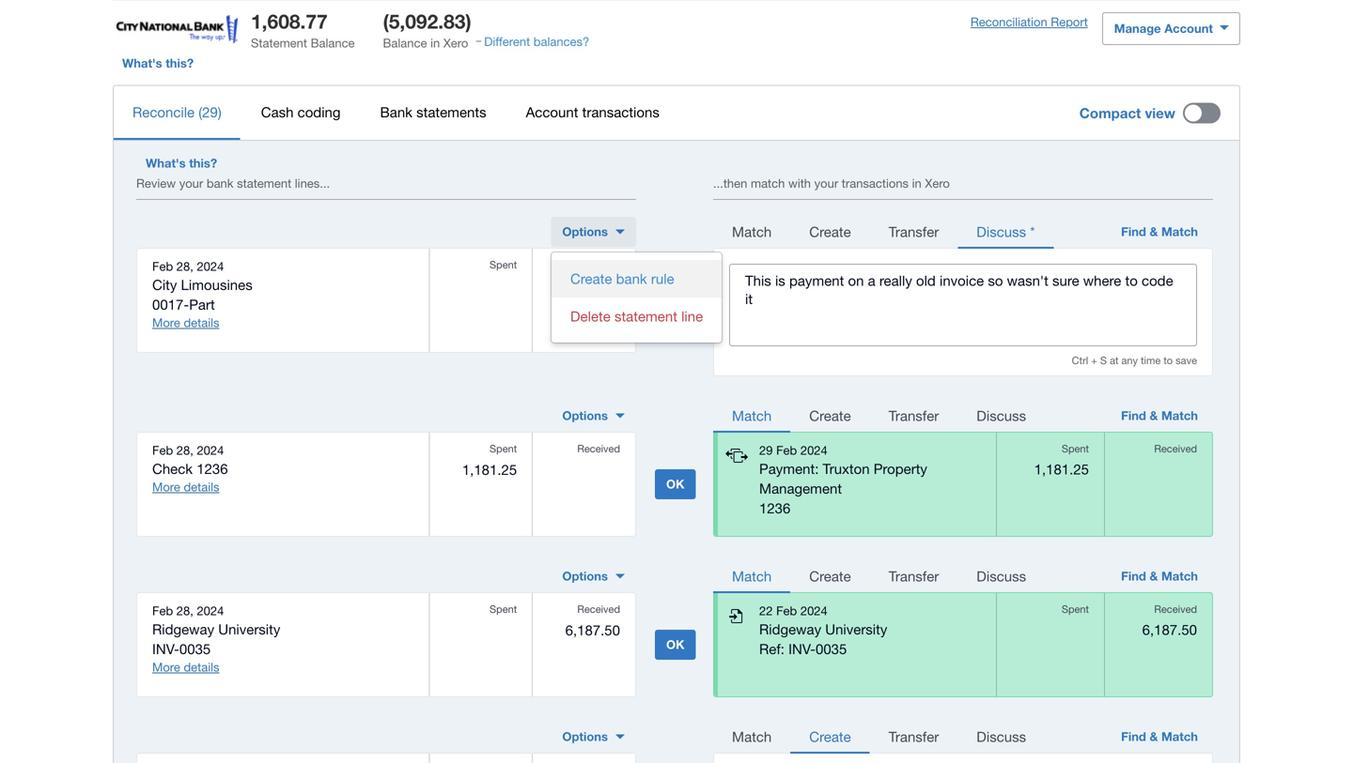 Task type: locate. For each thing, give the bounding box(es) containing it.
1236 inside 29 feb 2024 payment: truxton property management 1236
[[759, 500, 791, 517]]

4 transfer link from the top
[[870, 719, 958, 754]]

1 horizontal spatial 29
[[759, 443, 773, 458]]

4 transfer from the top
[[889, 729, 939, 746]]

(5,092.83)
[[383, 10, 471, 33]]

in
[[430, 36, 440, 50], [912, 176, 922, 191]]

1 ridgeway from the left
[[152, 622, 214, 638]]

2 vertical spatial 28,
[[176, 604, 193, 619]]

0 vertical spatial ok
[[666, 477, 684, 492]]

2 spent from the top
[[490, 443, 517, 455]]

match link for ridgeway university
[[713, 558, 790, 594]]

match link up 'bank transaction' image
[[713, 397, 790, 433]]

2 more from the top
[[152, 480, 180, 495]]

22
[[759, 604, 773, 619]]

2024 inside feb 28, 2024 check 1236 more details
[[197, 443, 224, 458]]

0 vertical spatial account
[[1164, 21, 1213, 36]]

1 vertical spatial bank
[[616, 271, 647, 287]]

create for check 1236 create 'link'
[[809, 408, 851, 424]]

match link up 22
[[713, 558, 790, 594]]

2024 inside feb 28, 2024 city limousines 0017-part more details
[[197, 259, 224, 274]]

transactions right with
[[842, 176, 909, 191]]

inv- inside feb 28, 2024 ridgeway university inv-0035 more details
[[152, 641, 179, 658]]

28, for check
[[176, 443, 193, 458]]

your
[[179, 176, 203, 191], [814, 176, 838, 191]]

inv-
[[152, 641, 179, 658], [788, 641, 816, 658]]

1 vertical spatial more
[[152, 480, 180, 495]]

3 details from the top
[[184, 661, 219, 675]]

2 discuss link from the top
[[958, 558, 1045, 594]]

2 your from the left
[[814, 176, 838, 191]]

details
[[184, 316, 219, 330], [184, 480, 219, 495], [184, 661, 219, 675]]

statement
[[237, 176, 291, 191], [614, 308, 677, 325]]

create for fourth create 'link' from the top of the page
[[809, 729, 851, 746]]

find
[[1121, 225, 1146, 239], [1121, 409, 1146, 423], [1121, 569, 1146, 584], [1121, 730, 1146, 745]]

statement
[[251, 36, 307, 50]]

1 transfer from the top
[[889, 224, 939, 240]]

1 horizontal spatial balance
[[383, 36, 427, 50]]

2024 inside feb 28, 2024 ridgeway university inv-0035 more details
[[197, 604, 224, 619]]

delete statement line
[[570, 308, 703, 325]]

2 vertical spatial details
[[184, 661, 219, 675]]

what's this?
[[122, 56, 194, 71], [146, 156, 217, 171]]

100.00
[[577, 278, 620, 294]]

what's this? link
[[113, 47, 203, 80], [136, 147, 227, 180]]

1 horizontal spatial transactions
[[842, 176, 909, 191]]

2 vertical spatial spent
[[490, 604, 517, 616]]

2 create link from the top
[[790, 397, 870, 433]]

bank inside list box
[[616, 271, 647, 287]]

2 vertical spatial received
[[577, 604, 620, 616]]

1 vertical spatial transactions
[[842, 176, 909, 191]]

1 horizontal spatial ridgeway
[[759, 622, 821, 638]]

transfer link
[[870, 213, 958, 249], [870, 397, 958, 433], [870, 558, 958, 594], [870, 719, 958, 754]]

ok link for payment:
[[655, 470, 696, 500]]

university inside feb 28, 2024 ridgeway university inv-0035 more details
[[218, 622, 280, 638]]

cash coding
[[261, 104, 341, 120]]

1 spent from the top
[[490, 259, 517, 271]]

received for 6,187.50
[[577, 604, 620, 616]]

1 create link from the top
[[790, 213, 870, 249]]

save
[[1176, 355, 1197, 367]]

2 university from the left
[[825, 622, 887, 638]]

1 vertical spatial this?
[[189, 156, 217, 171]]

2 find from the top
[[1121, 409, 1146, 423]]

3 discuss from the top
[[977, 568, 1026, 585]]

balances?
[[533, 34, 589, 49]]

1 vertical spatial what's
[[146, 156, 186, 171]]

transactions
[[582, 104, 659, 120], [842, 176, 909, 191]]

cash
[[261, 104, 294, 120]]

1 horizontal spatial bank
[[616, 271, 647, 287]]

0 horizontal spatial your
[[179, 176, 203, 191]]

create for create bank rule
[[570, 271, 612, 287]]

statements
[[416, 104, 486, 120]]

3 & from the top
[[1150, 569, 1158, 584]]

28, for city
[[176, 259, 193, 274]]

&
[[1150, 225, 1158, 239], [1150, 409, 1158, 423], [1150, 569, 1158, 584], [1150, 730, 1158, 745]]

details inside feb 28, 2024 ridgeway university inv-0035 more details
[[184, 661, 219, 675]]

0 horizontal spatial inv-
[[152, 641, 179, 658]]

0 vertical spatial discuss link
[[958, 397, 1045, 433]]

1236 down management
[[759, 500, 791, 517]]

0 vertical spatial ok link
[[655, 470, 696, 500]]

bank left "rule"
[[616, 271, 647, 287]]

list box
[[552, 253, 722, 343]]

1 ok link from the top
[[655, 470, 696, 500]]

received inside the received 6,187.50
[[577, 604, 620, 616]]

28, inside feb 28, 2024 check 1236 more details
[[176, 443, 193, 458]]

balance down (5,092.83)
[[383, 36, 427, 50]]

29 left cash
[[202, 104, 218, 120]]

more for ridgeway
[[152, 661, 180, 675]]

3 received from the top
[[577, 604, 620, 616]]

0035 inside 22 feb 2024 ridgeway university ref: inv-0035
[[816, 641, 847, 658]]

ok link left 'bank transaction' image
[[655, 470, 696, 500]]

0 vertical spatial xero
[[443, 36, 468, 50]]

1 vertical spatial xero
[[925, 176, 950, 191]]

any
[[1121, 355, 1138, 367]]

1236 right check
[[197, 461, 228, 477]]

find & match for check 1236
[[1121, 409, 1198, 423]]

3 transfer link from the top
[[870, 558, 958, 594]]

1 discuss link from the top
[[958, 397, 1045, 433]]

28, inside feb 28, 2024 city limousines 0017-part more details
[[176, 259, 193, 274]]

0 horizontal spatial ridgeway
[[152, 622, 214, 638]]

0 vertical spatial more
[[152, 316, 180, 330]]

3 spent from the top
[[490, 604, 517, 616]]

options for third options popup button from the top of the page
[[562, 569, 608, 584]]

this? up reconcile ( 29 )
[[166, 56, 194, 71]]

your right review
[[179, 176, 203, 191]]

2 vertical spatial more details button
[[152, 660, 219, 677]]

1 received from the top
[[577, 259, 620, 271]]

0017-
[[152, 297, 189, 313]]

2024 for 0035
[[197, 604, 224, 619]]

find & match link
[[1104, 213, 1213, 249], [1104, 397, 1213, 433], [1104, 558, 1213, 594], [1104, 719, 1213, 754]]

university for inv-
[[825, 622, 887, 638]]

list box containing create bank rule
[[552, 253, 722, 343]]

create for create 'link' related to ridgeway university
[[809, 568, 851, 585]]

2 vertical spatial more
[[152, 661, 180, 675]]

feb for limousines
[[152, 259, 173, 274]]

more inside feb 28, 2024 ridgeway university inv-0035 more details
[[152, 661, 180, 675]]

1 horizontal spatial your
[[814, 176, 838, 191]]

1 more from the top
[[152, 316, 180, 330]]

...then match with your transactions in xero
[[713, 176, 950, 191]]

what's this? link down reconcile ( 29 )
[[136, 147, 227, 180]]

view
[[1145, 105, 1175, 122]]

0 horizontal spatial bank
[[207, 176, 234, 191]]

(5,092.83) balance in xero
[[383, 10, 471, 50]]

0 horizontal spatial university
[[218, 622, 280, 638]]

1 vertical spatial statement
[[614, 308, 677, 325]]

transactions down balances?
[[582, 104, 659, 120]]

0 vertical spatial more details button
[[152, 315, 219, 332]]

bank statements link
[[361, 86, 505, 138]]

1 inv- from the left
[[152, 641, 179, 658]]

1 vertical spatial account
[[526, 104, 578, 120]]

29 up payment:
[[759, 443, 773, 458]]

3 create link from the top
[[790, 558, 870, 594]]

0 vertical spatial 29
[[202, 104, 218, 120]]

2 balance from the left
[[383, 36, 427, 50]]

reconcile ( 29 )
[[132, 104, 222, 120]]

1 details from the top
[[184, 316, 219, 330]]

what's this? link up reconcile (
[[113, 47, 203, 80]]

& for city limousines
[[1150, 225, 1158, 239]]

0 vertical spatial details
[[184, 316, 219, 330]]

inv- inside 22 feb 2024 ridgeway university ref: inv-0035
[[788, 641, 816, 658]]

line
[[681, 308, 703, 325]]

1 options from the top
[[562, 225, 608, 239]]

28, inside feb 28, 2024 ridgeway university inv-0035 more details
[[176, 604, 193, 619]]

match link for city limousines
[[713, 213, 790, 249]]

create
[[809, 224, 851, 240], [570, 271, 612, 287], [809, 408, 851, 424], [809, 568, 851, 585], [809, 729, 851, 746]]

1 find from the top
[[1121, 225, 1146, 239]]

2 transfer from the top
[[889, 408, 939, 424]]

3 match link from the top
[[713, 558, 790, 594]]

this?
[[166, 56, 194, 71], [189, 156, 217, 171]]

ridgeway inside feb 28, 2024 ridgeway university inv-0035 more details
[[152, 622, 214, 638]]

cash coding link
[[242, 86, 359, 138]]

0035
[[179, 641, 211, 658], [816, 641, 847, 658]]

3 find & match link from the top
[[1104, 558, 1213, 594]]

0 vertical spatial this?
[[166, 56, 194, 71]]

different
[[484, 34, 530, 49]]

discuss * link
[[958, 213, 1054, 249]]

0 horizontal spatial statement
[[237, 176, 291, 191]]

statement left the 'lines...'
[[237, 176, 291, 191]]

review your bank statement lines...
[[136, 176, 330, 191]]

1 horizontal spatial account
[[1164, 21, 1213, 36]]

received 6,187.50
[[565, 604, 620, 639]]

0 horizontal spatial 0035
[[179, 641, 211, 658]]

statement down create bank rule link
[[614, 308, 677, 325]]

2024 inside 22 feb 2024 ridgeway university ref: inv-0035
[[800, 604, 828, 619]]

different balances? link
[[484, 34, 589, 50]]

ok for payment:
[[666, 477, 684, 492]]

more details button
[[152, 315, 219, 332], [152, 479, 219, 496], [152, 660, 219, 677]]

1 vertical spatial spent
[[490, 443, 517, 455]]

1 more details button from the top
[[152, 315, 219, 332]]

details inside feb 28, 2024 city limousines 0017-part more details
[[184, 316, 219, 330]]

different balances?
[[484, 34, 589, 49]]

0 vertical spatial spent
[[490, 259, 517, 271]]

1 28, from the top
[[176, 259, 193, 274]]

what's up reconcile (
[[122, 56, 162, 71]]

1 vertical spatial received
[[577, 443, 620, 455]]

transfer link for city limousines
[[870, 213, 958, 249]]

account right manage on the top
[[1164, 21, 1213, 36]]

1 horizontal spatial inv-
[[788, 641, 816, 658]]

1 vertical spatial in
[[912, 176, 922, 191]]

0 horizontal spatial 29
[[202, 104, 218, 120]]

find & match for ridgeway university
[[1121, 569, 1198, 584]]

29
[[202, 104, 218, 120], [759, 443, 773, 458]]

1 vertical spatial 29
[[759, 443, 773, 458]]

0 horizontal spatial in
[[430, 36, 440, 50]]

what's this? up review
[[146, 156, 217, 171]]

3 options button from the top
[[551, 562, 636, 592]]

city
[[152, 277, 177, 293]]

2 & from the top
[[1150, 409, 1158, 423]]

0 horizontal spatial transactions
[[582, 104, 659, 120]]

to
[[1164, 355, 1173, 367]]

feb for university
[[152, 604, 173, 619]]

2 options from the top
[[562, 409, 608, 423]]

1 horizontal spatial 1236
[[759, 500, 791, 517]]

discuss link for payment: truxton property management
[[958, 397, 1045, 433]]

your right with
[[814, 176, 838, 191]]

3 28, from the top
[[176, 604, 193, 619]]

1,608.77
[[251, 10, 328, 33]]

1 match link from the top
[[713, 213, 790, 249]]

0 horizontal spatial account
[[526, 104, 578, 120]]

2024 for inv-
[[800, 604, 828, 619]]

feb inside 29 feb 2024 payment: truxton property management 1236
[[776, 443, 797, 458]]

transfer link for check 1236
[[870, 397, 958, 433]]

what's up review
[[146, 156, 186, 171]]

*
[[1030, 224, 1035, 240]]

3 more details button from the top
[[152, 660, 219, 677]]

1 find & match from the top
[[1121, 225, 1198, 239]]

1 horizontal spatial 0035
[[816, 641, 847, 658]]

2 ridgeway from the left
[[759, 622, 821, 638]]

ok link left the sales invoice icon
[[655, 630, 696, 661]]

2 discuss from the top
[[977, 408, 1026, 424]]

1 vertical spatial 28,
[[176, 443, 193, 458]]

payment:
[[759, 461, 819, 477]]

match link for check 1236
[[713, 397, 790, 433]]

1 discuss from the top
[[977, 224, 1026, 240]]

find for check 1236
[[1121, 409, 1146, 423]]

1 vertical spatial ok link
[[655, 630, 696, 661]]

spent
[[490, 259, 517, 271], [490, 443, 517, 455], [490, 604, 517, 616]]

1 vertical spatial ok
[[666, 638, 684, 653]]

1 vertical spatial discuss link
[[958, 558, 1045, 594]]

xero
[[443, 36, 468, 50], [925, 176, 950, 191]]

3 options from the top
[[562, 569, 608, 584]]

2 find & match from the top
[[1121, 409, 1198, 423]]

match
[[732, 224, 772, 240], [1161, 225, 1198, 239], [732, 408, 772, 424], [1161, 409, 1198, 423], [732, 568, 772, 585], [1161, 569, 1198, 584], [732, 729, 772, 746], [1161, 730, 1198, 745]]

what's this? up reconcile (
[[122, 56, 194, 71]]

1 transfer link from the top
[[870, 213, 958, 249]]

feb 28, 2024 check 1236 more details
[[152, 443, 228, 495]]

bank
[[207, 176, 234, 191], [616, 271, 647, 287]]

4 create link from the top
[[790, 719, 870, 754]]

university inside 22 feb 2024 ridgeway university ref: inv-0035
[[825, 622, 887, 638]]

received inside received 100.00
[[577, 259, 620, 271]]

2 0035 from the left
[[816, 641, 847, 658]]

bank transaction image
[[722, 442, 748, 474]]

1 horizontal spatial 1,181.25
[[1034, 461, 1089, 478]]

6,187.50
[[1142, 622, 1197, 638], [565, 622, 620, 639]]

match link down "match"
[[713, 213, 790, 249]]

transfer
[[889, 224, 939, 240], [889, 408, 939, 424], [889, 568, 939, 585], [889, 729, 939, 746]]

create link
[[790, 213, 870, 249], [790, 397, 870, 433], [790, 558, 870, 594], [790, 719, 870, 754]]

1 vertical spatial 1236
[[759, 500, 791, 517]]

0 vertical spatial in
[[430, 36, 440, 50]]

feb inside feb 28, 2024 city limousines 0017-part more details
[[152, 259, 173, 274]]

ok link
[[655, 470, 696, 500], [655, 630, 696, 661]]

ridgeway
[[152, 622, 214, 638], [759, 622, 821, 638]]

truxton
[[823, 461, 870, 477]]

1 0035 from the left
[[179, 641, 211, 658]]

1 ok from the top
[[666, 477, 684, 492]]

this? up review your bank statement lines...
[[189, 156, 217, 171]]

0 vertical spatial transactions
[[582, 104, 659, 120]]

more inside feb 28, 2024 city limousines 0017-part more details
[[152, 316, 180, 330]]

1 horizontal spatial 6,187.50
[[1142, 622, 1197, 638]]

property
[[874, 461, 927, 477]]

more details button for ridgeway
[[152, 660, 219, 677]]

2 options button from the top
[[551, 401, 636, 431]]

spent for 100.00
[[490, 259, 517, 271]]

ok
[[666, 477, 684, 492], [666, 638, 684, 653]]

feb inside feb 28, 2024 ridgeway university inv-0035 more details
[[152, 604, 173, 619]]

2 ok link from the top
[[655, 630, 696, 661]]

feb inside feb 28, 2024 check 1236 more details
[[152, 443, 173, 458]]

0035 inside feb 28, 2024 ridgeway university inv-0035 more details
[[179, 641, 211, 658]]

create for create 'link' related to city limousines
[[809, 224, 851, 240]]

1 find & match link from the top
[[1104, 213, 1213, 249]]

balance inside (5,092.83) balance in xero
[[383, 36, 427, 50]]

1 vertical spatial more details button
[[152, 479, 219, 496]]

0 horizontal spatial xero
[[443, 36, 468, 50]]

4 match link from the top
[[713, 719, 790, 754]]

0 vertical spatial 28,
[[176, 259, 193, 274]]

2024 inside 29 feb 2024 payment: truxton property management 1236
[[800, 443, 828, 458]]

2024
[[197, 259, 224, 274], [197, 443, 224, 458], [800, 443, 828, 458], [197, 604, 224, 619], [800, 604, 828, 619]]

2 match link from the top
[[713, 397, 790, 433]]

more for city
[[152, 316, 180, 330]]

1 vertical spatial details
[[184, 480, 219, 495]]

3 find from the top
[[1121, 569, 1146, 584]]

0 horizontal spatial balance
[[311, 36, 355, 50]]

2 28, from the top
[[176, 443, 193, 458]]

create link for city limousines
[[790, 213, 870, 249]]

2 ok from the top
[[666, 638, 684, 653]]

match link
[[713, 213, 790, 249], [713, 397, 790, 433], [713, 558, 790, 594], [713, 719, 790, 754]]

balance down 1,608.77
[[311, 36, 355, 50]]

find & match link for city limousines
[[1104, 213, 1213, 249]]

2 more details button from the top
[[152, 479, 219, 496]]

received
[[577, 259, 620, 271], [577, 443, 620, 455], [577, 604, 620, 616]]

2 vertical spatial discuss link
[[958, 719, 1045, 754]]

discuss link
[[958, 397, 1045, 433], [958, 558, 1045, 594], [958, 719, 1045, 754]]

more details button for city
[[152, 315, 219, 332]]

more
[[152, 316, 180, 330], [152, 480, 180, 495], [152, 661, 180, 675]]

bank right review
[[207, 176, 234, 191]]

transfer for ridgeway university
[[889, 568, 939, 585]]

1 & from the top
[[1150, 225, 1158, 239]]

delete
[[570, 308, 611, 325]]

discuss
[[977, 224, 1026, 240], [977, 408, 1026, 424], [977, 568, 1026, 585], [977, 729, 1026, 746]]

4 options from the top
[[562, 730, 608, 745]]

2 find & match link from the top
[[1104, 397, 1213, 433]]

ok for ridgeway
[[666, 638, 684, 653]]

feb
[[152, 259, 173, 274], [152, 443, 173, 458], [776, 443, 797, 458], [152, 604, 173, 619], [776, 604, 797, 619]]

2 received from the top
[[577, 443, 620, 455]]

2 inv- from the left
[[788, 641, 816, 658]]

more inside feb 28, 2024 check 1236 more details
[[152, 480, 180, 495]]

2 transfer link from the top
[[870, 397, 958, 433]]

3 transfer from the top
[[889, 568, 939, 585]]

1 horizontal spatial university
[[825, 622, 887, 638]]

1 horizontal spatial statement
[[614, 308, 677, 325]]

3 more from the top
[[152, 661, 180, 675]]

0 vertical spatial received
[[577, 259, 620, 271]]

0 horizontal spatial 1236
[[197, 461, 228, 477]]

match link down ref:
[[713, 719, 790, 754]]

ridgeway inside 22 feb 2024 ridgeway university ref: inv-0035
[[759, 622, 821, 638]]

1 university from the left
[[218, 622, 280, 638]]

1 balance from the left
[[311, 36, 355, 50]]

account down balances?
[[526, 104, 578, 120]]

This is payment on a really old invoice so wasn't sure where to code it text field
[[730, 265, 1196, 346]]

28,
[[176, 259, 193, 274], [176, 443, 193, 458], [176, 604, 193, 619]]

0 vertical spatial bank
[[207, 176, 234, 191]]

0 vertical spatial 1236
[[197, 461, 228, 477]]

3 find & match from the top
[[1121, 569, 1198, 584]]

account
[[1164, 21, 1213, 36], [526, 104, 578, 120]]

with
[[788, 176, 811, 191]]

find & match link for ridgeway university
[[1104, 558, 1213, 594]]

find & match
[[1121, 225, 1198, 239], [1121, 409, 1198, 423], [1121, 569, 1198, 584], [1121, 730, 1198, 745]]

2 details from the top
[[184, 480, 219, 495]]

university
[[218, 622, 280, 638], [825, 622, 887, 638]]



Task type: describe. For each thing, give the bounding box(es) containing it.
discuss *
[[977, 224, 1035, 240]]

received 100.00
[[577, 259, 620, 294]]

discuss inside discuss * link
[[977, 224, 1026, 240]]

coding
[[298, 104, 341, 120]]

check
[[152, 461, 193, 477]]

transfer for city limousines
[[889, 224, 939, 240]]

2024 for part
[[197, 259, 224, 274]]

)
[[218, 104, 222, 120]]

xero inside (5,092.83) balance in xero
[[443, 36, 468, 50]]

balance inside 1,608.77 statement balance
[[311, 36, 355, 50]]

feb 28, 2024 city limousines 0017-part more details
[[152, 259, 252, 330]]

0 vertical spatial what's this? link
[[113, 47, 203, 80]]

ok link for ridgeway
[[655, 630, 696, 661]]

details for university
[[184, 661, 219, 675]]

compact
[[1079, 105, 1141, 122]]

22 feb 2024 ridgeway university ref: inv-0035
[[759, 604, 887, 658]]

account transactions
[[526, 104, 659, 120]]

management
[[759, 481, 842, 497]]

1236 inside feb 28, 2024 check 1236 more details
[[197, 461, 228, 477]]

rule
[[651, 271, 674, 287]]

1 your from the left
[[179, 176, 203, 191]]

part
[[189, 297, 215, 313]]

4 discuss from the top
[[977, 729, 1026, 746]]

lines...
[[295, 176, 330, 191]]

ridgeway for inv-
[[759, 622, 821, 638]]

2024 for management
[[800, 443, 828, 458]]

compact view
[[1079, 105, 1175, 122]]

manage account
[[1114, 21, 1213, 36]]

1 horizontal spatial xero
[[925, 176, 950, 191]]

details for limousines
[[184, 316, 219, 330]]

spent 1,181.25
[[462, 443, 517, 478]]

options for 3rd options popup button from the bottom
[[562, 409, 608, 423]]

report
[[1051, 15, 1088, 29]]

28, for ridgeway
[[176, 604, 193, 619]]

reconciliation report link
[[970, 14, 1088, 30]]

4 find from the top
[[1121, 730, 1146, 745]]

match
[[751, 176, 785, 191]]

feb 28, 2024 ridgeway university inv-0035 more details
[[152, 604, 280, 675]]

transfer link for ridgeway university
[[870, 558, 958, 594]]

time
[[1141, 355, 1161, 367]]

0 horizontal spatial 6,187.50
[[565, 622, 620, 639]]

4 find & match from the top
[[1121, 730, 1198, 745]]

ctrl + s at any time to save
[[1072, 355, 1197, 367]]

3 discuss link from the top
[[958, 719, 1045, 754]]

& for check 1236
[[1150, 409, 1158, 423]]

find for city limousines
[[1121, 225, 1146, 239]]

0 vertical spatial what's
[[122, 56, 162, 71]]

1 options button from the top
[[551, 217, 636, 247]]

2024 for details
[[197, 443, 224, 458]]

manage
[[1114, 21, 1161, 36]]

+
[[1091, 355, 1097, 367]]

0 vertical spatial what's this?
[[122, 56, 194, 71]]

s
[[1100, 355, 1107, 367]]

find & match for city limousines
[[1121, 225, 1198, 239]]

create link for check 1236
[[790, 397, 870, 433]]

find for ridgeway university
[[1121, 569, 1146, 584]]

find & match link for check 1236
[[1104, 397, 1213, 433]]

received for 100.00
[[577, 259, 620, 271]]

spent for 6,187.50
[[490, 604, 517, 616]]

university for 0035
[[218, 622, 280, 638]]

create link for ridgeway university
[[790, 558, 870, 594]]

options for 1st options popup button from the bottom of the page
[[562, 730, 608, 745]]

1 vertical spatial what's this? link
[[136, 147, 227, 180]]

4 find & match link from the top
[[1104, 719, 1213, 754]]

discuss link for ridgeway university
[[958, 558, 1045, 594]]

1 horizontal spatial in
[[912, 176, 922, 191]]

in inside (5,092.83) balance in xero
[[430, 36, 440, 50]]

4 options button from the top
[[551, 723, 636, 753]]

review
[[136, 176, 176, 191]]

& for ridgeway university
[[1150, 569, 1158, 584]]

create bank rule
[[570, 271, 674, 287]]

29 inside 29 feb 2024 payment: truxton property management 1236
[[759, 443, 773, 458]]

feb for 1236
[[152, 443, 173, 458]]

29 feb 2024 payment: truxton property management 1236
[[759, 443, 927, 517]]

details inside feb 28, 2024 check 1236 more details
[[184, 480, 219, 495]]

4 & from the top
[[1150, 730, 1158, 745]]

at
[[1110, 355, 1119, 367]]

create bank rule link
[[552, 260, 722, 298]]

0 horizontal spatial 1,181.25
[[462, 462, 517, 478]]

1,608.77 statement balance
[[251, 10, 355, 50]]

ref:
[[759, 641, 785, 658]]

statement inside button
[[614, 308, 677, 325]]

...then
[[713, 176, 747, 191]]

account transactions link
[[507, 86, 678, 138]]

reconciliation report
[[970, 15, 1088, 29]]

feb inside 22 feb 2024 ridgeway university ref: inv-0035
[[776, 604, 797, 619]]

delete statement line button
[[552, 298, 722, 335]]

bank
[[380, 104, 412, 120]]

ctrl
[[1072, 355, 1088, 367]]

ridgeway for 0035
[[152, 622, 214, 638]]

bank statements
[[380, 104, 486, 120]]

sales invoice image
[[722, 602, 748, 635]]

transfer for check 1236
[[889, 408, 939, 424]]

1 vertical spatial what's this?
[[146, 156, 217, 171]]

reconcile (
[[132, 104, 202, 120]]

account inside account transactions link
[[526, 104, 578, 120]]

0 vertical spatial statement
[[237, 176, 291, 191]]

limousines
[[181, 277, 252, 293]]

options for fourth options popup button from the bottom of the page
[[562, 225, 608, 239]]

spent inside spent 1,181.25
[[490, 443, 517, 455]]

reconciliation
[[970, 15, 1047, 29]]



Task type: vqa. For each thing, say whether or not it's contained in the screenshot.
2018
no



